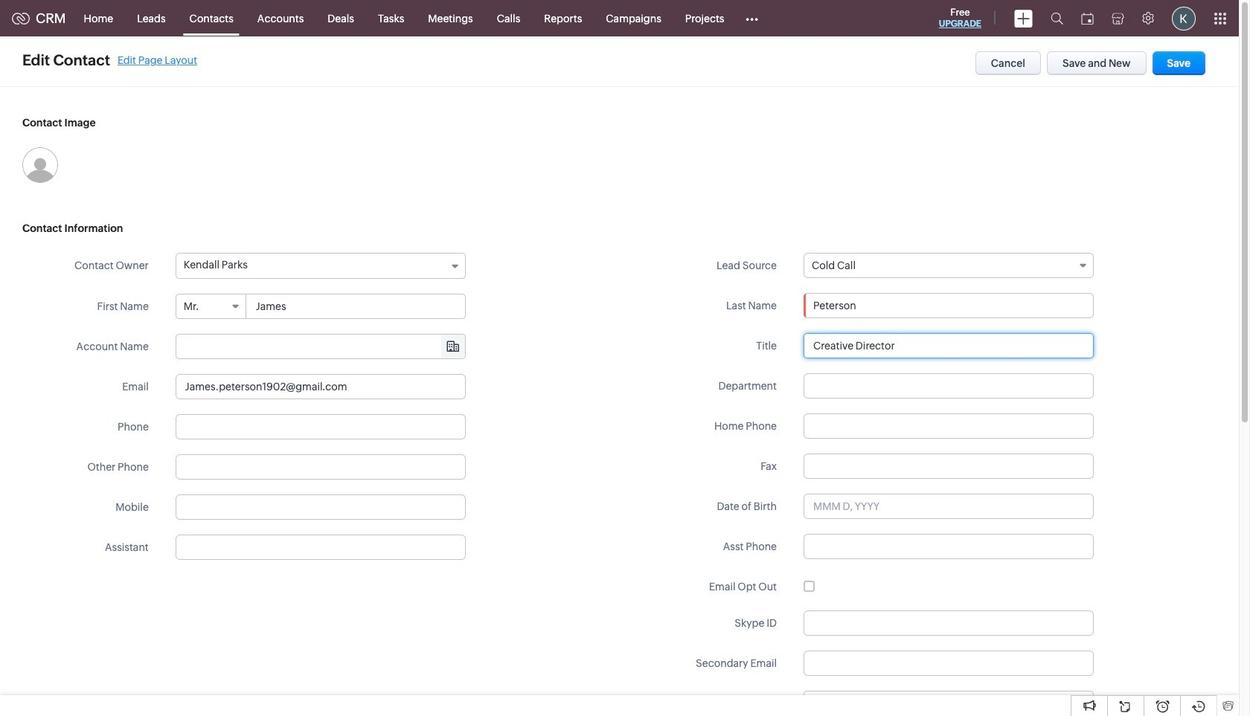 Task type: locate. For each thing, give the bounding box(es) containing it.
profile element
[[1164, 0, 1205, 36]]

calendar image
[[1082, 12, 1094, 24]]

search element
[[1042, 0, 1073, 36]]

None field
[[804, 253, 1094, 278], [176, 295, 246, 319], [176, 335, 465, 359], [804, 253, 1094, 278], [176, 295, 246, 319], [176, 335, 465, 359]]

profile image
[[1173, 6, 1196, 30]]

logo image
[[12, 12, 30, 24]]

MMM D, YYYY text field
[[804, 494, 1094, 520]]

None text field
[[804, 293, 1094, 319], [247, 295, 465, 319], [804, 334, 1094, 359], [804, 374, 1094, 399], [176, 374, 466, 400], [176, 415, 466, 440], [176, 455, 466, 480], [176, 495, 466, 520], [804, 535, 1094, 560], [804, 611, 1094, 637], [804, 293, 1094, 319], [247, 295, 465, 319], [804, 334, 1094, 359], [804, 374, 1094, 399], [176, 374, 466, 400], [176, 415, 466, 440], [176, 455, 466, 480], [176, 495, 466, 520], [804, 535, 1094, 560], [804, 611, 1094, 637]]

None text field
[[804, 414, 1094, 439], [804, 454, 1094, 479], [176, 535, 466, 561], [804, 651, 1094, 677], [824, 692, 1094, 716], [804, 414, 1094, 439], [804, 454, 1094, 479], [176, 535, 466, 561], [804, 651, 1094, 677], [824, 692, 1094, 716]]

create menu element
[[1006, 0, 1042, 36]]



Task type: describe. For each thing, give the bounding box(es) containing it.
Other Modules field
[[737, 6, 769, 30]]

image image
[[22, 147, 58, 183]]

search image
[[1051, 12, 1064, 25]]

create menu image
[[1015, 9, 1033, 27]]



Task type: vqa. For each thing, say whether or not it's contained in the screenshot.
"Profile" element
yes



